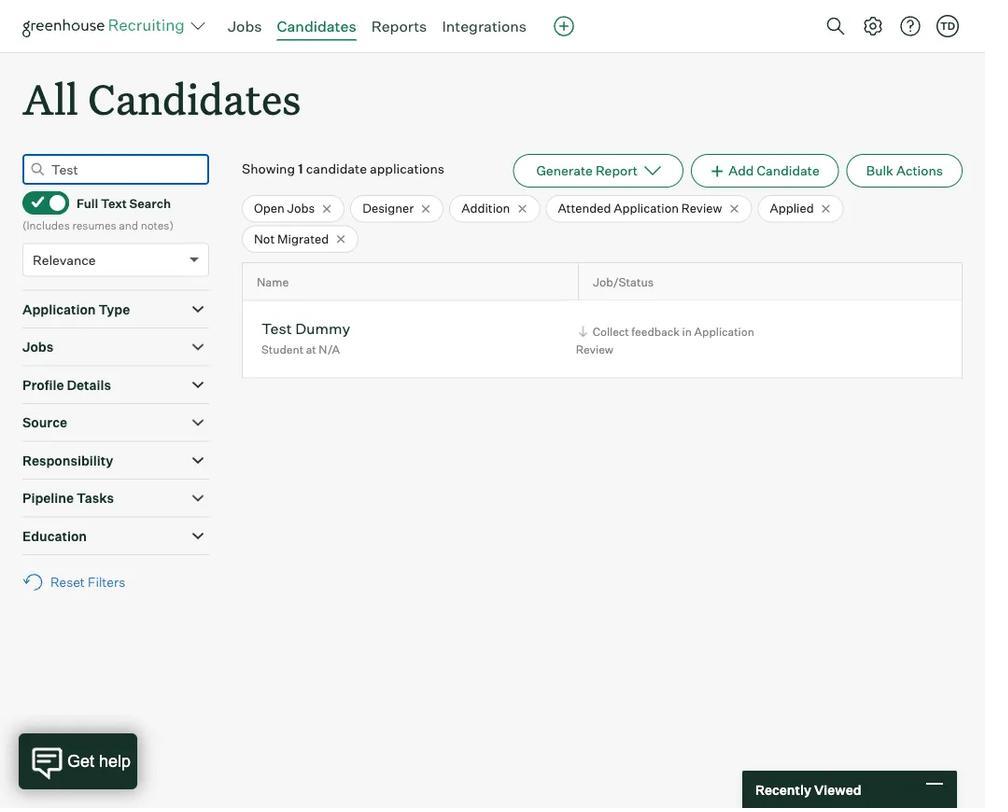 Task type: locate. For each thing, give the bounding box(es) containing it.
2 horizontal spatial application
[[695, 325, 755, 339]]

add
[[729, 163, 754, 179]]

application type
[[22, 301, 130, 318]]

details
[[67, 377, 111, 393]]

2 vertical spatial jobs
[[22, 339, 53, 356]]

candidate
[[306, 161, 367, 177]]

open jobs
[[254, 201, 315, 216]]

not migrated
[[254, 231, 329, 246]]

application down relevance option
[[22, 301, 96, 318]]

actions
[[897, 163, 943, 179]]

review inside the collect feedback in application review
[[576, 343, 614, 357]]

name
[[257, 275, 289, 289]]

candidate reports are now available! apply filters and select "view in app" element
[[513, 154, 684, 188]]

relevance option
[[33, 252, 96, 268]]

review down "collect"
[[576, 343, 614, 357]]

candidates
[[277, 17, 357, 35], [88, 71, 301, 126]]

addition
[[462, 201, 510, 216]]

showing 1 candidate applications
[[242, 161, 445, 177]]

all
[[22, 71, 78, 126]]

responsibility
[[22, 453, 113, 469]]

0 vertical spatial candidates
[[277, 17, 357, 35]]

reports
[[371, 17, 427, 35]]

all candidates
[[22, 71, 301, 126]]

attended
[[558, 201, 611, 216]]

at
[[306, 343, 316, 357]]

profile details
[[22, 377, 111, 393]]

checkmark image
[[31, 196, 45, 209]]

application
[[614, 201, 679, 216], [22, 301, 96, 318], [695, 325, 755, 339]]

1 horizontal spatial review
[[682, 201, 723, 216]]

candidates right the jobs link
[[277, 17, 357, 35]]

2 horizontal spatial jobs
[[287, 201, 315, 216]]

recently viewed
[[756, 782, 862, 798]]

candidate
[[757, 163, 820, 179]]

education
[[22, 528, 87, 545]]

student
[[262, 343, 304, 357]]

integrations
[[442, 17, 527, 35]]

td button
[[933, 11, 963, 41]]

1 vertical spatial application
[[22, 301, 96, 318]]

jobs link
[[228, 17, 262, 35]]

1 vertical spatial jobs
[[287, 201, 315, 216]]

1
[[298, 161, 303, 177]]

td button
[[937, 15, 959, 37]]

bulk actions
[[867, 163, 943, 179]]

0 vertical spatial review
[[682, 201, 723, 216]]

0 horizontal spatial review
[[576, 343, 614, 357]]

add candidate link
[[691, 154, 840, 188]]

jobs up profile at the top
[[22, 339, 53, 356]]

0 vertical spatial application
[[614, 201, 679, 216]]

bulk
[[867, 163, 894, 179]]

jobs
[[228, 17, 262, 35], [287, 201, 315, 216], [22, 339, 53, 356]]

review down the add candidate link
[[682, 201, 723, 216]]

notes)
[[141, 218, 174, 232]]

0 horizontal spatial application
[[22, 301, 96, 318]]

n/a
[[319, 343, 340, 357]]

application down report in the right top of the page
[[614, 201, 679, 216]]

search
[[129, 196, 171, 211]]

(includes
[[22, 218, 70, 232]]

1 vertical spatial candidates
[[88, 71, 301, 126]]

jobs left candidates link in the left top of the page
[[228, 17, 262, 35]]

application inside the collect feedback in application review
[[695, 325, 755, 339]]

review
[[682, 201, 723, 216], [576, 343, 614, 357]]

application right in
[[695, 325, 755, 339]]

1 horizontal spatial jobs
[[228, 17, 262, 35]]

1 vertical spatial review
[[576, 343, 614, 357]]

jobs up migrated
[[287, 201, 315, 216]]

and
[[119, 218, 138, 232]]

type
[[98, 301, 130, 318]]

2 vertical spatial application
[[695, 325, 755, 339]]

resumes
[[72, 218, 116, 232]]

0 horizontal spatial jobs
[[22, 339, 53, 356]]

collect feedback in application review link
[[576, 323, 755, 359]]

dummy
[[295, 320, 350, 338]]

candidates down the jobs link
[[88, 71, 301, 126]]

attended application review
[[558, 201, 723, 216]]

applications
[[370, 161, 445, 177]]



Task type: vqa. For each thing, say whether or not it's contained in the screenshot.
fourth "toolbar" from the left
no



Task type: describe. For each thing, give the bounding box(es) containing it.
open
[[254, 201, 285, 216]]

reset filters
[[50, 575, 125, 591]]

reports link
[[371, 17, 427, 35]]

applied
[[770, 201, 814, 216]]

job/status
[[593, 275, 654, 289]]

not
[[254, 231, 275, 246]]

add candidate
[[729, 163, 820, 179]]

1 horizontal spatial application
[[614, 201, 679, 216]]

text
[[101, 196, 127, 211]]

td
[[941, 20, 956, 32]]

tasks
[[77, 491, 114, 507]]

pipeline tasks
[[22, 491, 114, 507]]

reset
[[50, 575, 85, 591]]

full
[[77, 196, 98, 211]]

full text search (includes resumes and notes)
[[22, 196, 174, 232]]

greenhouse recruiting image
[[22, 15, 191, 37]]

generate report button
[[513, 154, 684, 188]]

pipeline
[[22, 491, 74, 507]]

integrations link
[[442, 17, 527, 35]]

test dummy student at n/a
[[262, 320, 350, 357]]

test dummy link
[[262, 320, 350, 341]]

recently
[[756, 782, 812, 798]]

candidates link
[[277, 17, 357, 35]]

profile
[[22, 377, 64, 393]]

source
[[22, 415, 67, 431]]

relevance
[[33, 252, 96, 268]]

generate report
[[537, 163, 638, 179]]

search image
[[825, 15, 847, 37]]

bulk actions link
[[847, 154, 963, 188]]

showing
[[242, 161, 295, 177]]

report
[[596, 163, 638, 179]]

designer
[[363, 201, 414, 216]]

viewed
[[814, 782, 862, 798]]

collect feedback in application review
[[576, 325, 755, 357]]

Search candidates field
[[22, 154, 209, 185]]

generate
[[537, 163, 593, 179]]

reset filters button
[[22, 565, 135, 600]]

filters
[[88, 575, 125, 591]]

migrated
[[277, 231, 329, 246]]

in
[[682, 325, 692, 339]]

0 vertical spatial jobs
[[228, 17, 262, 35]]

feedback
[[632, 325, 680, 339]]

test
[[262, 320, 292, 338]]

configure image
[[862, 15, 885, 37]]

collect
[[593, 325, 629, 339]]



